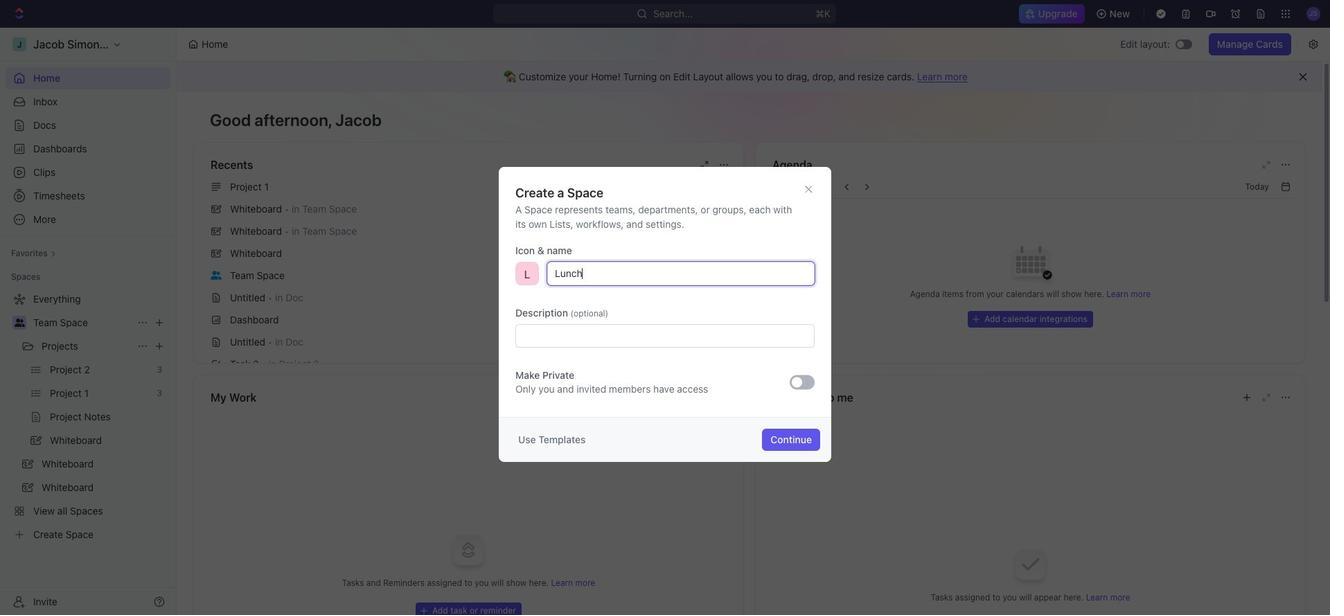 Task type: vqa. For each thing, say whether or not it's contained in the screenshot.
Space, , element
no



Task type: describe. For each thing, give the bounding box(es) containing it.
sidebar navigation
[[0, 28, 177, 616]]

user group image
[[14, 319, 25, 327]]

tree inside sidebar navigation
[[6, 288, 171, 546]]

user group image
[[211, 271, 222, 280]]



Task type: locate. For each thing, give the bounding box(es) containing it.
alert
[[177, 62, 1323, 92]]

tree
[[6, 288, 171, 546]]

None field
[[516, 324, 815, 348]]

e.g. Marketing, Engineering, HR field
[[548, 262, 815, 286]]

dialog
[[499, 167, 832, 462]]



